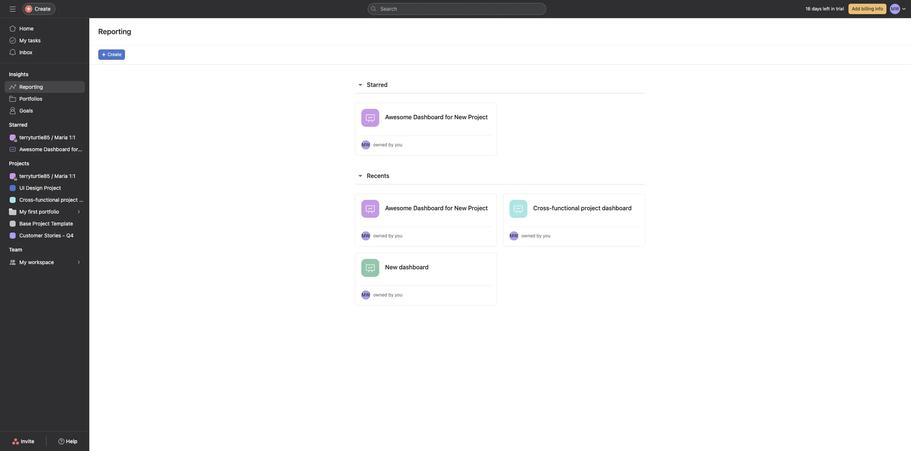 Task type: describe. For each thing, give the bounding box(es) containing it.
reporting inside insights element
[[19, 84, 43, 90]]

add billing info
[[852, 6, 883, 12]]

my tasks link
[[4, 35, 85, 47]]

invite
[[21, 439, 34, 445]]

report image for show options icon
[[366, 205, 375, 214]]

goals
[[19, 108, 33, 114]]

1 vertical spatial project
[[44, 185, 61, 191]]

by for awesome dashboard for new project's show options image
[[389, 142, 394, 148]]

recents
[[367, 173, 389, 179]]

add billing info button
[[849, 4, 887, 14]]

ui
[[19, 185, 24, 191]]

design
[[26, 185, 43, 191]]

plan
[[79, 197, 89, 203]]

terryturtle85 for dashboard
[[19, 134, 50, 141]]

create button
[[98, 50, 125, 60]]

project dashboard
[[581, 205, 632, 212]]

toggle dashboard starred status image for show options icon
[[473, 202, 477, 207]]

billing
[[862, 6, 874, 12]]

project
[[61, 197, 78, 203]]

16 days left in trial
[[806, 6, 844, 12]]

report image
[[514, 205, 523, 214]]

new dashboard
[[385, 264, 429, 271]]

my workspace link
[[4, 257, 85, 269]]

3 report image from the top
[[366, 264, 375, 273]]

you for 3rd report image from the top
[[395, 293, 402, 298]]

new project for awesome dashboard for new project's show options image
[[454, 114, 488, 121]]

trial
[[836, 6, 844, 12]]

help button
[[54, 435, 82, 449]]

home link
[[4, 23, 85, 35]]

1:1 for for
[[69, 134, 75, 141]]

1:1 for project
[[69, 173, 75, 179]]

reporting link
[[4, 81, 85, 93]]

terryturtle85 / maria 1:1 link for dashboard
[[4, 132, 85, 144]]

invite button
[[7, 435, 39, 449]]

portfolios
[[19, 96, 42, 102]]

dashboard for report image for awesome dashboard for new project's show options image
[[413, 114, 444, 121]]

tasks
[[28, 37, 41, 44]]

you for report icon
[[543, 233, 551, 239]]

starred inside dropdown button
[[9, 122, 27, 128]]

my first portfolio link
[[4, 206, 85, 218]]

ui design project link
[[4, 182, 85, 194]]

mw for cross-functional project dashboard's show options image
[[510, 233, 518, 239]]

search
[[380, 6, 397, 12]]

functional for project dashboard
[[552, 205, 580, 212]]

see details, my workspace image
[[77, 261, 81, 265]]

owned for report image for show options icon
[[373, 233, 387, 239]]

template
[[51, 221, 73, 227]]

base
[[19, 221, 31, 227]]

terryturtle85 for design
[[19, 173, 50, 179]]

awesome dashboard for new project for awesome dashboard for new project's show options image
[[385, 114, 488, 121]]

awesome for report image for awesome dashboard for new project's show options image
[[385, 114, 412, 121]]

new project for show options icon
[[454, 205, 488, 212]]

q4
[[66, 233, 74, 239]]

portfolios link
[[4, 93, 85, 105]]

inbox link
[[4, 47, 85, 58]]

ui design project
[[19, 185, 61, 191]]

owned for report image for awesome dashboard for new project's show options image
[[373, 142, 387, 148]]

by for show options icon
[[389, 233, 394, 239]]

mw for awesome dashboard for new project's show options image
[[362, 142, 370, 148]]

global element
[[0, 18, 89, 63]]

cross-functional project plan link
[[4, 194, 89, 206]]

see details, my first portfolio image
[[77, 210, 81, 214]]

/ for dashboard
[[51, 134, 53, 141]]

projects
[[9, 160, 29, 167]]

maria for project
[[54, 173, 68, 179]]

for inside 'link'
[[71, 146, 78, 153]]

collapse task list for the section starred image
[[357, 82, 363, 88]]

owned by you for report image for awesome dashboard for new project's show options image
[[373, 142, 402, 148]]

base project template link
[[4, 218, 85, 230]]

-
[[62, 233, 65, 239]]

terryturtle85 / maria 1:1 link for design
[[4, 170, 85, 182]]

cross- for cross-functional project plan
[[19, 197, 36, 203]]

for for report image for awesome dashboard for new project's show options image
[[445, 114, 453, 121]]

owned for 3rd report image from the top
[[373, 293, 387, 298]]

collapse task list for the section recents image
[[357, 173, 363, 179]]



Task type: locate. For each thing, give the bounding box(es) containing it.
0 vertical spatial report image
[[366, 114, 375, 122]]

1:1
[[69, 134, 75, 141], [69, 173, 75, 179]]

1 toggle dashboard starred status image from the top
[[473, 111, 477, 115]]

mw
[[362, 142, 370, 148], [362, 233, 370, 239], [510, 233, 518, 239], [362, 293, 370, 298]]

my for my tasks
[[19, 37, 27, 44]]

reporting
[[98, 27, 131, 36], [19, 84, 43, 90]]

maria up 'ui design project' link
[[54, 173, 68, 179]]

1 vertical spatial for
[[71, 146, 78, 153]]

0 vertical spatial awesome
[[385, 114, 412, 121]]

awesome
[[385, 114, 412, 121], [19, 146, 42, 153], [385, 205, 412, 212]]

1 vertical spatial maria
[[54, 173, 68, 179]]

2 vertical spatial project
[[33, 221, 50, 227]]

2 awesome dashboard for new project from the top
[[385, 205, 488, 212]]

left
[[823, 6, 830, 12]]

awesome for report image for show options icon
[[385, 205, 412, 212]]

16
[[806, 6, 811, 12]]

terryturtle85 / maria 1:1 up 'ui design project' link
[[19, 173, 75, 179]]

toggle dashboard starred status image for awesome dashboard for new project's show options image
[[473, 111, 477, 115]]

my for my first portfolio
[[19, 209, 27, 215]]

0 vertical spatial reporting
[[98, 27, 131, 36]]

days
[[812, 6, 822, 12]]

search list box
[[368, 3, 546, 15]]

terryturtle85 / maria 1:1
[[19, 134, 75, 141], [19, 173, 75, 179]]

1 vertical spatial /
[[51, 173, 53, 179]]

my inside teams element
[[19, 259, 27, 266]]

0 vertical spatial dashboard
[[413, 114, 444, 121]]

0 horizontal spatial functional
[[35, 197, 59, 203]]

cross-functional project plan
[[19, 197, 89, 203]]

1 vertical spatial terryturtle85 / maria 1:1 link
[[4, 170, 85, 182]]

my workspace
[[19, 259, 54, 266]]

owned by you
[[373, 142, 402, 148], [373, 233, 402, 239], [521, 233, 551, 239], [373, 293, 402, 298]]

0 horizontal spatial cross-
[[19, 197, 36, 203]]

1 vertical spatial terryturtle85 / maria 1:1
[[19, 173, 75, 179]]

2 toggle dashboard starred status image from the top
[[473, 202, 477, 207]]

show options image
[[484, 110, 490, 116], [632, 201, 638, 207]]

cross-functional project dashboard
[[533, 205, 632, 212]]

awesome inside 'link'
[[19, 146, 42, 153]]

report image for awesome dashboard for new project's show options image
[[366, 114, 375, 122]]

terryturtle85 down starred dropdown button
[[19, 134, 50, 141]]

2 terryturtle85 / maria 1:1 from the top
[[19, 173, 75, 179]]

show options image for awesome dashboard for new project
[[484, 110, 490, 116]]

home
[[19, 25, 34, 32]]

functional for project
[[35, 197, 59, 203]]

terryturtle85 / maria 1:1 link inside starred element
[[4, 132, 85, 144]]

starred down the goals
[[9, 122, 27, 128]]

0 vertical spatial awesome dashboard for new project
[[385, 114, 488, 121]]

customer
[[19, 233, 43, 239]]

0 vertical spatial my
[[19, 37, 27, 44]]

1 1:1 from the top
[[69, 134, 75, 141]]

project right new
[[92, 146, 109, 153]]

1 horizontal spatial starred
[[367, 82, 388, 88]]

2 vertical spatial report image
[[366, 264, 375, 273]]

starred element
[[0, 118, 109, 157]]

maria up awesome dashboard for new project
[[54, 134, 68, 141]]

/ for design
[[51, 173, 53, 179]]

0 horizontal spatial create
[[35, 6, 51, 12]]

1 horizontal spatial functional
[[552, 205, 580, 212]]

dashboard
[[413, 114, 444, 121], [44, 146, 70, 153], [413, 205, 444, 212]]

owned
[[373, 142, 387, 148], [373, 233, 387, 239], [521, 233, 535, 239], [373, 293, 387, 298]]

owned by you for report icon
[[521, 233, 551, 239]]

1 vertical spatial 1:1
[[69, 173, 75, 179]]

reporting up portfolios
[[19, 84, 43, 90]]

maria inside starred element
[[54, 134, 68, 141]]

create inside create popup button
[[35, 6, 51, 12]]

awesome dashboard for new project
[[385, 114, 488, 121], [385, 205, 488, 212]]

2 new project from the top
[[454, 205, 488, 212]]

2 1:1 from the top
[[69, 173, 75, 179]]

1 new project from the top
[[454, 114, 488, 121]]

1 vertical spatial new project
[[454, 205, 488, 212]]

dashboard inside awesome dashboard for new project 'link'
[[44, 146, 70, 153]]

0 vertical spatial 1:1
[[69, 134, 75, 141]]

show options image
[[484, 201, 490, 207]]

1 terryturtle85 / maria 1:1 link from the top
[[4, 132, 85, 144]]

base project template
[[19, 221, 73, 227]]

0 vertical spatial terryturtle85 / maria 1:1 link
[[4, 132, 85, 144]]

info
[[875, 6, 883, 12]]

1:1 up project
[[69, 173, 75, 179]]

0 vertical spatial functional
[[35, 197, 59, 203]]

you for report image for show options icon
[[395, 233, 402, 239]]

my first portfolio
[[19, 209, 59, 215]]

dashboard for report image for show options icon
[[413, 205, 444, 212]]

starred right "collapse task list for the section starred" icon
[[367, 82, 388, 88]]

search button
[[368, 3, 546, 15]]

terryturtle85 / maria 1:1 link up "ui design project"
[[4, 170, 85, 182]]

0 horizontal spatial starred
[[9, 122, 27, 128]]

0 vertical spatial show options image
[[484, 110, 490, 116]]

0 vertical spatial cross-
[[19, 197, 36, 203]]

maria for for
[[54, 134, 68, 141]]

create
[[35, 6, 51, 12], [108, 52, 122, 57]]

terryturtle85 / maria 1:1 for design
[[19, 173, 75, 179]]

1 vertical spatial terryturtle85
[[19, 173, 50, 179]]

1 horizontal spatial cross-
[[533, 205, 552, 212]]

owned by you for 3rd report image from the top
[[373, 293, 402, 298]]

project
[[92, 146, 109, 153], [44, 185, 61, 191], [33, 221, 50, 227]]

2 my from the top
[[19, 209, 27, 215]]

/ up awesome dashboard for new project 'link'
[[51, 134, 53, 141]]

/ inside 'projects' element
[[51, 173, 53, 179]]

you for report image for awesome dashboard for new project's show options image
[[395, 142, 402, 148]]

3 my from the top
[[19, 259, 27, 266]]

goals link
[[4, 105, 85, 117]]

team
[[9, 247, 22, 253]]

you
[[395, 142, 402, 148], [395, 233, 402, 239], [543, 233, 551, 239], [395, 293, 402, 298]]

customer stories - q4 link
[[4, 230, 85, 242]]

insights
[[9, 71, 28, 77]]

for for report image for show options icon
[[445, 205, 453, 212]]

terryturtle85 / maria 1:1 link up awesome dashboard for new project
[[4, 132, 85, 144]]

1 vertical spatial cross-
[[533, 205, 552, 212]]

terryturtle85
[[19, 134, 50, 141], [19, 173, 50, 179]]

my down team
[[19, 259, 27, 266]]

terryturtle85 / maria 1:1 link
[[4, 132, 85, 144], [4, 170, 85, 182]]

maria
[[54, 134, 68, 141], [54, 173, 68, 179]]

0 vertical spatial new project
[[454, 114, 488, 121]]

0 vertical spatial create
[[35, 6, 51, 12]]

projects button
[[0, 160, 29, 167]]

0 vertical spatial maria
[[54, 134, 68, 141]]

0 vertical spatial project
[[92, 146, 109, 153]]

by
[[389, 142, 394, 148], [389, 233, 394, 239], [537, 233, 542, 239], [389, 293, 394, 298]]

functional
[[35, 197, 59, 203], [552, 205, 580, 212]]

owned for report icon
[[521, 233, 535, 239]]

2 terryturtle85 / maria 1:1 link from the top
[[4, 170, 85, 182]]

1 vertical spatial functional
[[552, 205, 580, 212]]

0 vertical spatial starred
[[367, 82, 388, 88]]

customer stories - q4
[[19, 233, 74, 239]]

new
[[79, 146, 90, 153]]

report image
[[366, 114, 375, 122], [366, 205, 375, 214], [366, 264, 375, 273]]

portfolio
[[39, 209, 59, 215]]

project down the my first portfolio
[[33, 221, 50, 227]]

0 horizontal spatial show options image
[[484, 110, 490, 116]]

0 vertical spatial /
[[51, 134, 53, 141]]

teams element
[[0, 243, 89, 270]]

hide sidebar image
[[10, 6, 16, 12]]

owned by you up recents
[[373, 142, 402, 148]]

cross- right report icon
[[533, 205, 552, 212]]

terryturtle85 inside starred element
[[19, 134, 50, 141]]

project inside 'link'
[[92, 146, 109, 153]]

project up cross-functional project plan
[[44, 185, 61, 191]]

toggle dashboard starred status image
[[473, 111, 477, 115], [473, 202, 477, 207]]

/ up 'ui design project' link
[[51, 173, 53, 179]]

1 terryturtle85 / maria 1:1 from the top
[[19, 134, 75, 141]]

first
[[28, 209, 37, 215]]

2 maria from the top
[[54, 173, 68, 179]]

terryturtle85 / maria 1:1 inside starred element
[[19, 134, 75, 141]]

0 vertical spatial terryturtle85 / maria 1:1
[[19, 134, 75, 141]]

projects element
[[0, 157, 89, 243]]

starred button
[[0, 121, 27, 129]]

1 vertical spatial report image
[[366, 205, 375, 214]]

0 vertical spatial terryturtle85
[[19, 134, 50, 141]]

/ inside starred element
[[51, 134, 53, 141]]

2 vertical spatial awesome
[[385, 205, 412, 212]]

owned by you down report icon
[[521, 233, 551, 239]]

cross- for cross-functional project dashboard
[[533, 205, 552, 212]]

2 report image from the top
[[366, 205, 375, 214]]

1 horizontal spatial create
[[108, 52, 122, 57]]

my left tasks
[[19, 37, 27, 44]]

new project
[[454, 114, 488, 121], [454, 205, 488, 212]]

1 vertical spatial toggle dashboard starred status image
[[473, 202, 477, 207]]

1 horizontal spatial reporting
[[98, 27, 131, 36]]

starred
[[367, 82, 388, 88], [9, 122, 27, 128]]

owned by you up new dashboard
[[373, 233, 402, 239]]

my
[[19, 37, 27, 44], [19, 209, 27, 215], [19, 259, 27, 266]]

awesome dashboard for new project link
[[4, 144, 109, 156]]

1:1 up awesome dashboard for new project
[[69, 134, 75, 141]]

terryturtle85 / maria 1:1 up awesome dashboard for new project 'link'
[[19, 134, 75, 141]]

2 vertical spatial my
[[19, 259, 27, 266]]

create button
[[22, 3, 55, 15]]

1 report image from the top
[[366, 114, 375, 122]]

for
[[445, 114, 453, 121], [71, 146, 78, 153], [445, 205, 453, 212]]

add
[[852, 6, 860, 12]]

in
[[831, 6, 835, 12]]

1 vertical spatial create
[[108, 52, 122, 57]]

1 vertical spatial reporting
[[19, 84, 43, 90]]

1 terryturtle85 from the top
[[19, 134, 50, 141]]

1 vertical spatial awesome dashboard for new project
[[385, 205, 488, 212]]

my inside 'projects' element
[[19, 209, 27, 215]]

cross-
[[19, 197, 36, 203], [533, 205, 552, 212]]

help
[[66, 439, 77, 445]]

awesome dashboard for new project for show options icon
[[385, 205, 488, 212]]

owned by you for report image for show options icon
[[373, 233, 402, 239]]

reporting up create dropdown button
[[98, 27, 131, 36]]

0 horizontal spatial reporting
[[19, 84, 43, 90]]

insights element
[[0, 68, 89, 118]]

1 vertical spatial show options image
[[632, 201, 638, 207]]

terryturtle85 inside 'projects' element
[[19, 173, 50, 179]]

1 awesome dashboard for new project from the top
[[385, 114, 488, 121]]

team button
[[0, 246, 22, 254]]

1:1 inside starred element
[[69, 134, 75, 141]]

inbox
[[19, 49, 32, 55]]

0 vertical spatial toggle dashboard starred status image
[[473, 111, 477, 115]]

create inside create dropdown button
[[108, 52, 122, 57]]

1 my from the top
[[19, 37, 27, 44]]

1 vertical spatial my
[[19, 209, 27, 215]]

2 terryturtle85 from the top
[[19, 173, 50, 179]]

terryturtle85 up design
[[19, 173, 50, 179]]

1 vertical spatial dashboard
[[44, 146, 70, 153]]

2 / from the top
[[51, 173, 53, 179]]

functional inside 'projects' element
[[35, 197, 59, 203]]

show options image for cross-functional project dashboard
[[632, 201, 638, 207]]

maria inside 'projects' element
[[54, 173, 68, 179]]

awesome dashboard for new project
[[19, 146, 109, 153]]

my inside global element
[[19, 37, 27, 44]]

by for cross-functional project dashboard's show options image
[[537, 233, 542, 239]]

1 vertical spatial starred
[[9, 122, 27, 128]]

cross- inside 'projects' element
[[19, 197, 36, 203]]

terryturtle85 / maria 1:1 inside 'projects' element
[[19, 173, 75, 179]]

1 maria from the top
[[54, 134, 68, 141]]

owned by you down new dashboard
[[373, 293, 402, 298]]

0 vertical spatial for
[[445, 114, 453, 121]]

mw for show options icon
[[362, 233, 370, 239]]

stories
[[44, 233, 61, 239]]

2 vertical spatial dashboard
[[413, 205, 444, 212]]

workspace
[[28, 259, 54, 266]]

1 / from the top
[[51, 134, 53, 141]]

my for my workspace
[[19, 259, 27, 266]]

1 vertical spatial awesome
[[19, 146, 42, 153]]

1 horizontal spatial show options image
[[632, 201, 638, 207]]

terryturtle85 / maria 1:1 for dashboard
[[19, 134, 75, 141]]

insights button
[[0, 71, 28, 78]]

2 vertical spatial for
[[445, 205, 453, 212]]

cross- up first
[[19, 197, 36, 203]]

my tasks
[[19, 37, 41, 44]]

/
[[51, 134, 53, 141], [51, 173, 53, 179]]

1:1 inside 'projects' element
[[69, 173, 75, 179]]

my left first
[[19, 209, 27, 215]]



Task type: vqa. For each thing, say whether or not it's contained in the screenshot.
On track popup button
no



